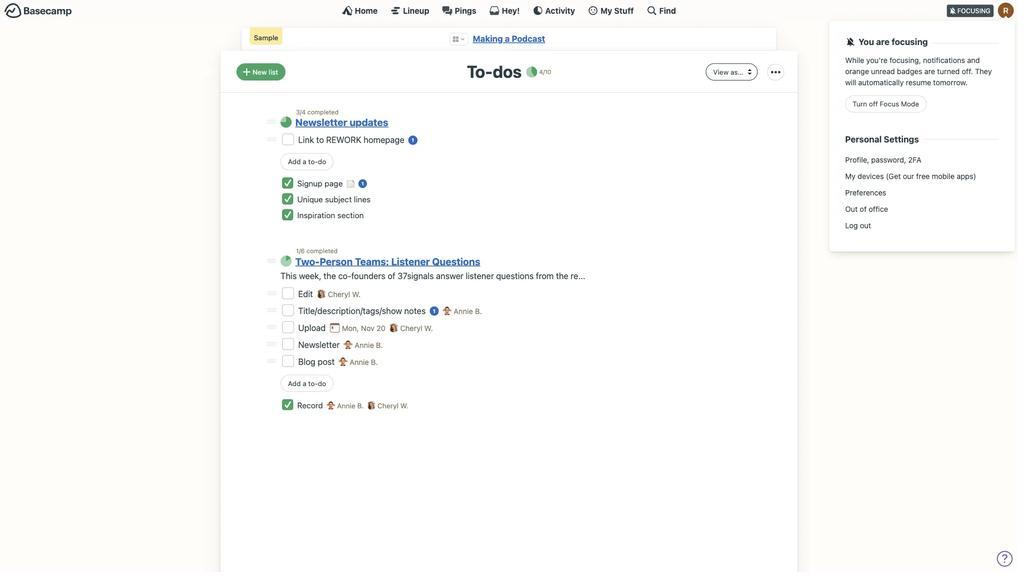 Task type: vqa. For each thing, say whether or not it's contained in the screenshot.
2
no



Task type: locate. For each thing, give the bounding box(es) containing it.
2 vertical spatial cheryl w.
[[376, 402, 408, 410]]

0 horizontal spatial the
[[324, 271, 336, 281]]

are inside 'are turned off. they will automatically resume tomorrow.'
[[924, 67, 935, 76]]

1 link for signup page
[[358, 180, 367, 188]]

inspiration section
[[297, 211, 364, 220]]

w. down notes
[[424, 324, 433, 333]]

home
[[355, 6, 378, 15]]

b. for newsletter's "annie b." link
[[376, 341, 383, 350]]

0 vertical spatial of
[[860, 205, 867, 214]]

my
[[601, 6, 612, 15], [845, 172, 856, 181]]

0 vertical spatial cheryl
[[328, 290, 350, 299]]

founders
[[351, 271, 385, 281]]

add a to-do for newsletter updates
[[288, 158, 326, 166]]

newsletter
[[295, 117, 347, 128], [298, 340, 342, 350]]

2 do from the top
[[318, 380, 326, 388]]

switch accounts image
[[4, 3, 72, 19]]

w. right cheryl walters icon
[[400, 402, 408, 410]]

section
[[337, 211, 364, 220]]

1 up lines
[[361, 181, 364, 187]]

0 horizontal spatial are
[[876, 37, 890, 47]]

to-
[[308, 158, 318, 166], [308, 380, 318, 388]]

0 horizontal spatial cheryl
[[328, 290, 350, 299]]

0 vertical spatial cheryl walters image
[[317, 290, 326, 299]]

cheryl right cheryl walters icon
[[378, 402, 399, 410]]

add a to-do down the link in the left top of the page
[[288, 158, 326, 166]]

1 vertical spatial cheryl
[[400, 324, 422, 333]]

1 add from the top
[[288, 158, 301, 166]]

newsletter link
[[298, 340, 342, 350]]

1 vertical spatial a
[[303, 158, 306, 166]]

cheryl w. link
[[328, 290, 361, 299], [400, 324, 433, 333]]

annie down the answer
[[454, 307, 473, 316]]

add for two-
[[288, 380, 301, 388]]

focusing,
[[890, 56, 921, 64]]

1 vertical spatial annie bryan image
[[327, 402, 335, 410]]

1 vertical spatial add a to-do button
[[281, 375, 334, 392]]

home link
[[342, 5, 378, 16]]

1 to- from the top
[[308, 158, 318, 166]]

turn off focus mode
[[853, 100, 919, 108]]

1 inside link to rework homepage 1
[[412, 137, 414, 143]]

cheryl w. link up title/description/tags/show
[[328, 290, 361, 299]]

1 add a to-do button from the top
[[281, 153, 334, 170]]

my devices (get our free mobile apps)
[[845, 172, 976, 181]]

a down blog
[[303, 380, 306, 388]]

do down post
[[318, 380, 326, 388]]

0 vertical spatial annie bryan image
[[344, 341, 353, 350]]

1 link up lines
[[358, 180, 367, 188]]

2 the from the left
[[556, 271, 569, 281]]

1 vertical spatial newsletter
[[298, 340, 342, 350]]

0 vertical spatial cheryl w. link
[[328, 290, 361, 299]]

2 horizontal spatial 1 link
[[430, 307, 439, 316]]

my left stuff
[[601, 6, 612, 15]]

0 vertical spatial my
[[601, 6, 612, 15]]

lineup
[[403, 6, 429, 15]]

annie b. link down listener
[[454, 307, 482, 316]]

of right out
[[860, 205, 867, 214]]

1 horizontal spatial of
[[860, 205, 867, 214]]

2 add from the top
[[288, 380, 301, 388]]

1 vertical spatial 1 link
[[358, 180, 367, 188]]

0 vertical spatial add a to-do
[[288, 158, 326, 166]]

off
[[869, 100, 878, 108]]

1 add a to-do from the top
[[288, 158, 326, 166]]

questions
[[432, 256, 480, 268]]

add a to-do down blog
[[288, 380, 326, 388]]

add a to-do button down blog
[[281, 375, 334, 392]]

mode
[[901, 100, 919, 108]]

annie b. down listener
[[454, 307, 482, 316]]

2 to- from the top
[[308, 380, 318, 388]]

0 horizontal spatial annie bryan image
[[327, 402, 335, 410]]

newsletter updates link
[[295, 117, 388, 128]]

newsletter up blog post
[[298, 340, 342, 350]]

0 vertical spatial 1 link
[[408, 136, 418, 145]]

cheryl w. link for rightmost cheryl walters image
[[400, 324, 433, 333]]

1 vertical spatial of
[[388, 271, 395, 281]]

1 vertical spatial 1
[[361, 181, 364, 187]]

annie right post
[[350, 358, 369, 367]]

1 link right notes
[[430, 307, 439, 316]]

and orange unread badges
[[845, 56, 980, 76]]

completed up person
[[307, 247, 338, 255]]

updates
[[350, 117, 388, 128]]

add a to-do button down the link in the left top of the page
[[281, 153, 334, 170]]

1 horizontal spatial annie bryan image
[[443, 307, 452, 316]]

link to rework homepage link
[[298, 135, 407, 145]]

inspiration
[[297, 211, 335, 220]]

of inside main element
[[860, 205, 867, 214]]

1 link right homepage
[[408, 136, 418, 145]]

2 horizontal spatial 1
[[433, 308, 436, 314]]

cheryl w. link for the topmost cheryl walters image
[[328, 290, 361, 299]]

1 vertical spatial are
[[924, 67, 935, 76]]

the left 're...'
[[556, 271, 569, 281]]

0 vertical spatial are
[[876, 37, 890, 47]]

stuff
[[614, 6, 634, 15]]

add a to-do button
[[281, 153, 334, 170], [281, 375, 334, 392]]

making a podcast
[[473, 34, 545, 44]]

dos
[[493, 61, 522, 81]]

my stuff
[[601, 6, 634, 15]]

annie bryan image for newsletter
[[344, 341, 353, 350]]

upload
[[298, 323, 328, 333]]

cheryl for rightmost cheryl walters image
[[400, 324, 422, 333]]

annie b. left cheryl walters icon
[[335, 402, 366, 410]]

1 vertical spatial annie b. link
[[355, 341, 383, 350]]

pings button
[[442, 5, 476, 16]]

37signals
[[398, 271, 434, 281]]

cheryl down co-
[[328, 290, 350, 299]]

new list link
[[237, 63, 286, 81]]

annie bryan image right "record" "link"
[[327, 402, 335, 410]]

0 horizontal spatial cheryl walters image
[[317, 290, 326, 299]]

out
[[860, 221, 871, 230]]

1 vertical spatial w.
[[424, 324, 433, 333]]

1 vertical spatial add a to-do
[[288, 380, 326, 388]]

annie left cheryl walters icon
[[337, 402, 355, 410]]

2 vertical spatial annie b. link
[[350, 358, 378, 367]]

0 vertical spatial 1
[[412, 137, 414, 143]]

0 horizontal spatial cheryl w. link
[[328, 290, 361, 299]]

1 vertical spatial completed
[[307, 247, 338, 255]]

1 horizontal spatial are
[[924, 67, 935, 76]]

making a podcast link
[[473, 34, 545, 44]]

my down profile,
[[845, 172, 856, 181]]

completed up 'newsletter updates' link
[[307, 108, 339, 116]]

annie b. down mon, nov 20 on the bottom of page
[[350, 358, 378, 367]]

pings
[[455, 6, 476, 15]]

1 vertical spatial cheryl w. link
[[400, 324, 433, 333]]

two-
[[295, 256, 320, 268]]

the
[[324, 271, 336, 281], [556, 271, 569, 281]]

annie b. for topmost "annie b." link
[[454, 307, 482, 316]]

automatically
[[858, 78, 904, 87]]

1 inside title/description/tags/show notes 1
[[433, 308, 436, 314]]

w.
[[352, 290, 361, 299], [424, 324, 433, 333], [400, 402, 408, 410]]

annie b. link down nov
[[355, 341, 383, 350]]

annie bryan image down mon, on the left of the page
[[344, 341, 353, 350]]

cheryl walters image
[[317, 290, 326, 299], [389, 324, 398, 333]]

1 horizontal spatial cheryl w. link
[[400, 324, 433, 333]]

cheryl
[[328, 290, 350, 299], [400, 324, 422, 333], [378, 402, 399, 410]]

0 vertical spatial completed
[[307, 108, 339, 116]]

1 vertical spatial add
[[288, 380, 301, 388]]

cheryl walters image right edit
[[317, 290, 326, 299]]

3/4 completed link
[[296, 108, 339, 116]]

annie bryan image right notes
[[443, 307, 452, 316]]

office
[[869, 205, 888, 214]]

1 vertical spatial annie bryan image
[[339, 358, 348, 367]]

a right making
[[505, 34, 510, 44]]

0 horizontal spatial my
[[601, 6, 612, 15]]

the left co-
[[324, 271, 336, 281]]

1 horizontal spatial the
[[556, 271, 569, 281]]

2fa
[[908, 155, 922, 164]]

orange
[[845, 67, 869, 76]]

turn off focus mode button
[[845, 95, 927, 113]]

4/10
[[539, 68, 551, 76]]

0 vertical spatial newsletter
[[295, 117, 347, 128]]

to- up "record" "link"
[[308, 380, 318, 388]]

turn
[[853, 100, 867, 108]]

1 vertical spatial to-
[[308, 380, 318, 388]]

annie down mon, nov 20 on the bottom of page
[[355, 341, 374, 350]]

a for two-person teams: listener questions
[[303, 380, 306, 388]]

upload link
[[298, 323, 328, 333]]

0 horizontal spatial 1 link
[[358, 180, 367, 188]]

unique subject lines
[[297, 195, 371, 204]]

1 link for title/description/tags/show notes
[[430, 307, 439, 316]]

0 vertical spatial add a to-do button
[[281, 153, 334, 170]]

0 vertical spatial annie bryan image
[[443, 307, 452, 316]]

a down the link in the left top of the page
[[303, 158, 306, 166]]

badges
[[897, 67, 922, 76]]

add a to-do for two-person teams: listener questions
[[288, 380, 326, 388]]

annie for "annie b." link associated with blog post
[[350, 358, 369, 367]]

annie b. for newsletter's "annie b." link
[[355, 341, 383, 350]]

view as… button
[[706, 63, 758, 81]]

they
[[975, 67, 992, 76]]

1 horizontal spatial my
[[845, 172, 856, 181]]

are up resume
[[924, 67, 935, 76]]

to- for two-
[[308, 380, 318, 388]]

1 do from the top
[[318, 158, 326, 166]]

cheryl walters image right 20
[[389, 324, 398, 333]]

annie b. link for blog post
[[350, 358, 378, 367]]

1 horizontal spatial 1
[[412, 137, 414, 143]]

2 add a to-do from the top
[[288, 380, 326, 388]]

0 vertical spatial cheryl w.
[[328, 290, 361, 299]]

homepage
[[364, 135, 404, 145]]

annie bryan image
[[344, 341, 353, 350], [339, 358, 348, 367]]

b. for "annie b." link associated with blog post
[[371, 358, 378, 367]]

2 vertical spatial a
[[303, 380, 306, 388]]

annie bryan image
[[443, 307, 452, 316], [327, 402, 335, 410]]

my for my devices (get our free mobile apps)
[[845, 172, 856, 181]]

do
[[318, 158, 326, 166], [318, 380, 326, 388]]

0 horizontal spatial 1
[[361, 181, 364, 187]]

annie b. for "annie b." link associated with blog post
[[350, 358, 378, 367]]

1 vertical spatial my
[[845, 172, 856, 181]]

notes
[[404, 306, 426, 316]]

of down two-person teams: listener questions 'link'
[[388, 271, 395, 281]]

2 add a to-do button from the top
[[281, 375, 334, 392]]

sample
[[254, 33, 278, 41]]

1 horizontal spatial w.
[[400, 402, 408, 410]]

2 vertical spatial 1 link
[[430, 307, 439, 316]]

add down blog
[[288, 380, 301, 388]]

my for my stuff
[[601, 6, 612, 15]]

devices
[[858, 172, 884, 181]]

newsletter for "newsletter" link
[[298, 340, 342, 350]]

1 right homepage
[[412, 137, 414, 143]]

do down to
[[318, 158, 326, 166]]

w. up title/description/tags/show
[[352, 290, 361, 299]]

unique subject lines link
[[297, 195, 371, 204]]

lineup link
[[390, 5, 429, 16]]

annie b. down nov
[[355, 341, 383, 350]]

2 horizontal spatial cheryl
[[400, 324, 422, 333]]

1 link for link to rework homepage
[[408, 136, 418, 145]]

1 vertical spatial cheryl walters image
[[389, 324, 398, 333]]

2 vertical spatial cheryl
[[378, 402, 399, 410]]

0 vertical spatial add
[[288, 158, 301, 166]]

1 horizontal spatial 1 link
[[408, 136, 418, 145]]

2 vertical spatial 1
[[433, 308, 436, 314]]

you are focusing
[[859, 37, 928, 47]]

preferences
[[845, 188, 886, 197]]

1 horizontal spatial cheryl
[[378, 402, 399, 410]]

annie bryan image right post
[[339, 358, 348, 367]]

activity link
[[533, 5, 575, 16]]

my inside dropdown button
[[601, 6, 612, 15]]

mon,
[[342, 324, 359, 333]]

0 vertical spatial to-
[[308, 158, 318, 166]]

annie b. link down mon, nov 20 on the bottom of page
[[350, 358, 378, 367]]

are right you
[[876, 37, 890, 47]]

0 vertical spatial do
[[318, 158, 326, 166]]

blog post
[[298, 357, 337, 367]]

cheryl w. link down notes
[[400, 324, 433, 333]]

0 vertical spatial w.
[[352, 290, 361, 299]]

b.
[[475, 307, 482, 316], [376, 341, 383, 350], [371, 358, 378, 367], [357, 402, 364, 410]]

add down the link in the left top of the page
[[288, 158, 301, 166]]

1 vertical spatial do
[[318, 380, 326, 388]]

to- for newsletter
[[308, 158, 318, 166]]

newsletter down 3/4 completed link
[[295, 117, 347, 128]]

1
[[412, 137, 414, 143], [361, 181, 364, 187], [433, 308, 436, 314]]

0 vertical spatial annie b. link
[[454, 307, 482, 316]]

are
[[876, 37, 890, 47], [924, 67, 935, 76]]

(get
[[886, 172, 901, 181]]

1 right notes
[[433, 308, 436, 314]]

focusing button
[[947, 0, 1018, 21]]

completed for newsletter
[[307, 108, 339, 116]]

cheryl down notes
[[400, 324, 422, 333]]

to- up signup
[[308, 158, 318, 166]]



Task type: describe. For each thing, give the bounding box(es) containing it.
1 vertical spatial cheryl w.
[[400, 324, 433, 333]]

podcast
[[512, 34, 545, 44]]

unread
[[871, 67, 895, 76]]

1/6 completed
[[296, 247, 338, 255]]

unique
[[297, 195, 323, 204]]

new
[[253, 68, 267, 76]]

1/6 completed link
[[296, 247, 338, 255]]

off.
[[962, 67, 973, 76]]

person
[[320, 256, 353, 268]]

signup page
[[297, 179, 345, 188]]

title/description/tags/show notes link
[[298, 306, 428, 316]]

do for two-
[[318, 380, 326, 388]]

b. for topmost "annie b." link
[[475, 307, 482, 316]]

add for newsletter
[[288, 158, 301, 166]]

sample element
[[250, 28, 283, 45]]

cheryl for the topmost cheryl walters image
[[328, 290, 350, 299]]

title/description/tags/show notes 1
[[298, 306, 436, 316]]

breadcrumb element
[[242, 28, 776, 51]]

are turned off. they will automatically resume tomorrow.
[[845, 67, 992, 87]]

blog post link
[[298, 357, 337, 367]]

to-dos
[[467, 61, 522, 81]]

preferences link
[[840, 185, 1004, 201]]

inspiration section link
[[297, 211, 364, 220]]

from
[[536, 271, 554, 281]]

hey!
[[502, 6, 520, 15]]

a for newsletter updates
[[303, 158, 306, 166]]

out of office
[[845, 205, 888, 214]]

profile, password, 2fa link
[[840, 152, 1004, 168]]

new list
[[253, 68, 278, 76]]

annie for newsletter's "annie b." link
[[355, 341, 374, 350]]

making
[[473, 34, 503, 44]]

log out
[[845, 221, 871, 230]]

ruby image
[[998, 3, 1014, 19]]

activity
[[545, 6, 575, 15]]

subject
[[325, 195, 352, 204]]

answer
[[436, 271, 464, 281]]

turned
[[937, 67, 960, 76]]

my stuff button
[[588, 5, 634, 16]]

profile,
[[845, 155, 869, 164]]

signup page link
[[297, 179, 345, 188]]

0 horizontal spatial w.
[[352, 290, 361, 299]]

main element
[[0, 0, 1018, 252]]

completed for two-
[[307, 247, 338, 255]]

add a to-do button for newsletter updates
[[281, 153, 334, 170]]

mobile
[[932, 172, 955, 181]]

1 the from the left
[[324, 271, 336, 281]]

link
[[298, 135, 314, 145]]

link to rework homepage 1
[[298, 135, 414, 145]]

0 vertical spatial a
[[505, 34, 510, 44]]

2 horizontal spatial w.
[[424, 324, 433, 333]]

will
[[845, 78, 856, 87]]

and
[[967, 56, 980, 64]]

while you're focusing, notifications
[[845, 56, 967, 64]]

mon, nov 20 link
[[330, 324, 386, 333]]

1 horizontal spatial cheryl walters image
[[389, 324, 398, 333]]

this
[[281, 271, 297, 281]]

mon, nov 20
[[342, 324, 386, 333]]

annie b. link for newsletter
[[355, 341, 383, 350]]

this week, the co-founders of 37signals answer listener questions from the re... link
[[281, 271, 585, 281]]

0 horizontal spatial of
[[388, 271, 395, 281]]

notifications
[[923, 56, 965, 64]]

log out link
[[840, 217, 1004, 234]]

title/description/tags/show
[[298, 306, 402, 316]]

free
[[916, 172, 930, 181]]

rework
[[326, 135, 361, 145]]

settings
[[884, 134, 919, 144]]

add a to-do button for two-person teams: listener questions
[[281, 375, 334, 392]]

record
[[297, 401, 325, 410]]

profile, password, 2fa
[[845, 155, 922, 164]]

to
[[316, 135, 324, 145]]

list
[[269, 68, 278, 76]]

listener
[[391, 256, 430, 268]]

blog
[[298, 357, 315, 367]]

focusing
[[892, 37, 928, 47]]

cheryl walters image
[[367, 402, 376, 410]]

two-person teams: listener questions link
[[295, 256, 480, 268]]

focusing
[[958, 7, 991, 15]]

newsletter updates
[[295, 117, 388, 128]]

view as…
[[713, 68, 744, 76]]

two-person teams: listener questions
[[295, 256, 480, 268]]

lines
[[354, 195, 371, 204]]

3/4
[[296, 108, 306, 116]]

hey! button
[[489, 5, 520, 16]]

focus
[[880, 100, 899, 108]]

out
[[845, 205, 858, 214]]

2 vertical spatial w.
[[400, 402, 408, 410]]

week,
[[299, 271, 321, 281]]

out of office link
[[840, 201, 1004, 217]]

find button
[[647, 5, 676, 16]]

annie bryan image for blog post
[[339, 358, 348, 367]]

listener
[[466, 271, 494, 281]]

post
[[318, 357, 335, 367]]

1/6
[[296, 247, 305, 255]]

newsletter for newsletter updates
[[295, 117, 347, 128]]

20
[[377, 324, 386, 333]]

nov
[[361, 324, 375, 333]]

find
[[659, 6, 676, 15]]

you're
[[866, 56, 888, 64]]

do for newsletter
[[318, 158, 326, 166]]

annie for topmost "annie b." link
[[454, 307, 473, 316]]



